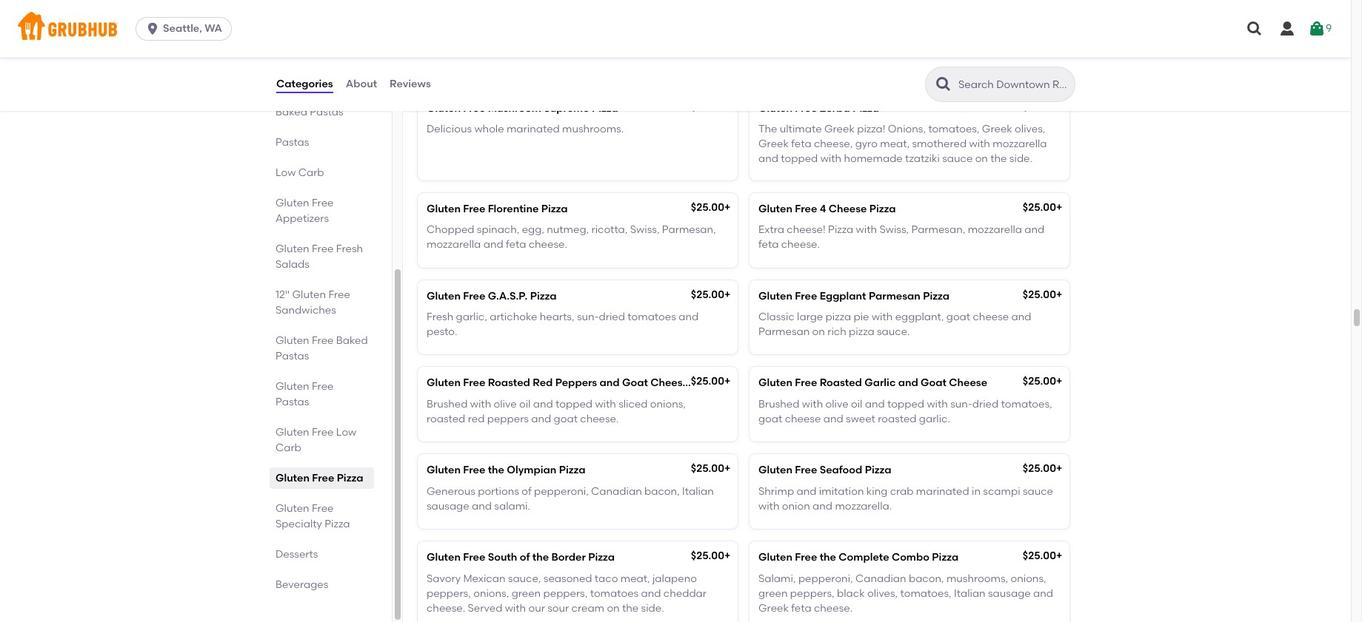 Task type: locate. For each thing, give the bounding box(es) containing it.
gluten for gluten free specialty pizza
[[276, 503, 309, 516]]

pepperoni,
[[534, 486, 589, 498], [798, 573, 853, 586]]

baked down 12" gluten free sandwiches at left
[[336, 335, 368, 347]]

mozzarella
[[729, 62, 775, 73], [993, 138, 1047, 150], [968, 224, 1022, 236], [427, 239, 481, 251]]

2 svg image from the left
[[1308, 20, 1326, 38]]

1 horizontal spatial swiss,
[[879, 224, 909, 236]]

1 horizontal spatial smothered
[[912, 138, 967, 150]]

1 horizontal spatial italian
[[954, 588, 986, 601]]

roasted left red in the bottom of the page
[[488, 377, 530, 390]]

0 horizontal spatial parmesan
[[758, 326, 810, 339]]

search icon image
[[935, 76, 952, 93]]

portions
[[478, 486, 519, 498]]

on down large
[[812, 326, 825, 339]]

oil inside brushed with olive oil and topped with sliced onions, roasted red peppers and goat cheese.
[[519, 398, 531, 411]]

0 vertical spatial of
[[522, 486, 532, 498]]

topped
[[781, 153, 818, 166], [556, 398, 593, 411], [887, 398, 924, 411]]

onions, inside brushed with olive oil and topped with sliced onions, roasted red peppers and goat cheese.
[[650, 398, 686, 411]]

gluten for gluten free roasted red peppers and goat cheese pizza
[[427, 377, 461, 390]]

1 vertical spatial of
[[520, 552, 530, 565]]

1 horizontal spatial homemade
[[844, 153, 903, 166]]

spinach,
[[477, 224, 519, 236]]

0 vertical spatial carb
[[298, 167, 324, 179]]

$25.00 for delicious whole marinated mushrooms.
[[691, 100, 724, 113]]

sauce inside the ultimate greek pizza! onions, tomatoes, greek olives, greek feta cheese, gyro meat, smothered with mozzarella and topped with homemade tzatziki sauce on the side.
[[942, 153, 973, 166]]

1 peppers, from the left
[[427, 588, 471, 601]]

0 vertical spatial pepperoni,
[[534, 486, 589, 498]]

gluten for gluten free baked pastas
[[276, 335, 309, 347]]

cheese. inside savory mexican sauce, seasoned taco meat, jalapeno peppers, onions, green peppers, tomatoes and cheddar cheese. served with our sour cream on the side.
[[427, 603, 465, 616]]

gluten
[[415, 42, 467, 60], [427, 102, 461, 114], [758, 102, 792, 114], [276, 197, 309, 210], [427, 203, 461, 215], [758, 203, 792, 215], [276, 243, 309, 256], [292, 289, 326, 301], [427, 290, 461, 303], [758, 290, 792, 303], [276, 335, 309, 347], [427, 377, 461, 390], [758, 377, 792, 390], [276, 381, 309, 393], [276, 427, 309, 439], [427, 465, 461, 477], [758, 465, 792, 477], [276, 473, 310, 485], [276, 503, 309, 516], [427, 552, 461, 565], [758, 552, 792, 565]]

sauce inside shrimp and imitation king crab marinated in scampi sauce with onion and mozzarella.
[[1023, 486, 1053, 498]]

meat,
[[880, 138, 910, 150], [620, 573, 650, 586]]

of up sauce,
[[520, 552, 530, 565]]

0 horizontal spatial sausage
[[427, 501, 469, 513]]

cheese. down sliced
[[580, 413, 619, 426]]

1 vertical spatial low
[[336, 427, 356, 439]]

garlic.
[[919, 413, 950, 426]]

0 vertical spatial dried
[[599, 311, 625, 324]]

gluten inside gluten free low carb
[[276, 427, 309, 439]]

olive for peppers
[[494, 398, 517, 411]]

roasted for garlic
[[820, 377, 862, 390]]

free up large
[[795, 290, 817, 303]]

0 horizontal spatial side.
[[641, 603, 664, 616]]

free down 'gluten free pastas'
[[312, 427, 334, 439]]

italian
[[682, 486, 714, 498], [954, 588, 986, 601]]

1 svg image from the left
[[1246, 20, 1264, 38]]

1 vertical spatial meat,
[[620, 573, 650, 586]]

free for gluten free 4 cheese pizza
[[795, 203, 817, 215]]

pizza down pie on the right of the page
[[849, 326, 874, 339]]

cheese right eggplant,
[[973, 311, 1009, 324]]

pizza inside "extra cheese! pizza with swiss, parmesan, mozzarella and feta cheese."
[[828, 224, 853, 236]]

1 horizontal spatial cheese
[[973, 311, 1009, 324]]

gluten for gluten free the olympian pizza
[[427, 465, 461, 477]]

0 vertical spatial fresh
[[336, 243, 363, 256]]

1 swiss, from the left
[[630, 224, 660, 236]]

our up mushroom
[[503, 62, 517, 73]]

0 horizontal spatial fresh
[[336, 243, 363, 256]]

shrimp
[[758, 486, 794, 498]]

1 roasted from the left
[[488, 377, 530, 390]]

free for gluten free eggplant parmesan pizza
[[795, 290, 817, 303]]

2 vertical spatial pizza
[[849, 326, 874, 339]]

goat up sliced
[[622, 377, 648, 390]]

marinated inside shrimp and imitation king crab marinated in scampi sauce with onion and mozzarella.
[[916, 486, 969, 498]]

1 vertical spatial sun-
[[950, 398, 972, 411]]

svg image left the 9 button
[[1278, 20, 1296, 38]]

1 vertical spatial fresh
[[427, 311, 453, 324]]

gluten free roasted red peppers and goat cheese pizza
[[427, 377, 718, 390]]

1 vertical spatial sauce
[[942, 153, 973, 166]]

gluten free the complete combo pizza
[[758, 552, 959, 565]]

onions, up served
[[473, 588, 509, 601]]

brushed inside brushed with olive oil and topped with sun-dried tomatoes, goat cheese and sweet roasted garlic.
[[758, 398, 799, 411]]

with inside "extra cheese! pizza with swiss, parmesan, mozzarella and feta cheese."
[[856, 224, 877, 236]]

onions, inside salami, pepperoni, canadian bacon, mushrooms, onions, green peppers, black olives, tomatoes, italian sausage and greek feta cheese.
[[1011, 573, 1046, 586]]

free inside gluten free specialty pizza
[[312, 503, 334, 516]]

feta inside salami, pepperoni, canadian bacon, mushrooms, onions, green peppers, black olives, tomatoes, italian sausage and greek feta cheese.
[[791, 603, 811, 616]]

gluten for gluten free mushroom supreme pizza
[[427, 102, 461, 114]]

brushed
[[427, 398, 468, 411], [758, 398, 799, 411]]

0 vertical spatial cheese
[[973, 311, 1009, 324]]

meat, inside the ultimate greek pizza! onions, tomatoes, greek olives, greek feta cheese, gyro meat, smothered with mozzarella and topped with homemade tzatziki sauce on the side.
[[880, 138, 910, 150]]

topped down ultimate
[[781, 153, 818, 166]]

romio's
[[830, 62, 864, 73]]

onions, right mushrooms,
[[1011, 573, 1046, 586]]

with down gluten free 4 cheese pizza
[[856, 224, 877, 236]]

homemade down gyro
[[844, 153, 903, 166]]

parmesan up classic large pizza pie with eggplant, goat cheese and parmesan on rich pizza sauce. in the right of the page
[[869, 290, 920, 303]]

in
[[972, 486, 981, 498]]

free for gluten free fresh salads
[[312, 243, 334, 256]]

on
[[777, 62, 788, 73], [975, 153, 988, 166], [812, 326, 825, 339], [607, 603, 620, 616]]

pizza
[[586, 42, 627, 60], [592, 102, 618, 114], [853, 102, 879, 114], [541, 203, 568, 215], [869, 203, 896, 215], [828, 224, 853, 236], [530, 290, 557, 303], [923, 290, 950, 303], [691, 377, 718, 390], [559, 465, 586, 477], [865, 465, 891, 477], [337, 473, 363, 485], [325, 518, 350, 531], [588, 552, 615, 565], [932, 552, 959, 565]]

goat up "shrimp"
[[758, 413, 782, 426]]

specialty inside gluten free specialty pizza
[[276, 518, 322, 531]]

1 horizontal spatial goat
[[921, 377, 947, 390]]

gluten down pesto.
[[427, 377, 461, 390]]

$25.00 for savory mexican sauce, seasoned taco meat, jalapeno peppers, onions, green peppers, tomatoes and cheddar cheese. served with our sour cream on the side.
[[691, 550, 724, 563]]

gluten up "shrimp"
[[758, 465, 792, 477]]

gluten for gluten free low carb
[[276, 427, 309, 439]]

2 horizontal spatial topped
[[887, 398, 924, 411]]

smothered
[[660, 62, 706, 73], [912, 138, 967, 150]]

pastas up gluten free low carb
[[276, 396, 309, 409]]

specialty up the desserts at the bottom
[[276, 518, 322, 531]]

$25.00 + for extra cheese! pizza with swiss, parmesan, mozzarella and feta cheese.
[[1023, 201, 1062, 214]]

0 vertical spatial pizza
[[572, 62, 594, 73]]

free down appetizers
[[312, 243, 334, 256]]

0 horizontal spatial peppers,
[[427, 588, 471, 601]]

pizza inside gluten free specialty pizza
[[325, 518, 350, 531]]

roasted
[[488, 377, 530, 390], [820, 377, 862, 390]]

parmesan inside classic large pizza pie with eggplant, goat cheese and parmesan on rich pizza sauce.
[[758, 326, 810, 339]]

free up salami,
[[795, 552, 817, 565]]

0 horizontal spatial canadian
[[591, 486, 642, 498]]

1 horizontal spatial parmesan,
[[911, 224, 965, 236]]

olive for cheese
[[826, 398, 848, 411]]

roasted inside brushed with olive oil and topped with sliced onions, roasted red peppers and goat cheese.
[[427, 413, 465, 426]]

homemade up gluten free mushroom supreme pizza
[[519, 62, 569, 73]]

italian inside the generous portions of pepperoni, canadian bacon, italian sausage and salami.
[[682, 486, 714, 498]]

1 vertical spatial carb
[[276, 442, 301, 455]]

+ for extra cheese! pizza with swiss, parmesan, mozzarella and feta cheese.
[[1056, 201, 1062, 214]]

gluten inside gluten free fresh salads
[[276, 243, 309, 256]]

ultimate
[[780, 123, 822, 135]]

0 horizontal spatial goat
[[554, 413, 578, 426]]

peppers, down savory
[[427, 588, 471, 601]]

peppers, down seasoned
[[543, 588, 588, 601]]

1 vertical spatial smothered
[[912, 138, 967, 150]]

fresh inside gluten free fresh salads
[[336, 243, 363, 256]]

free inside gluten free baked pastas
[[312, 335, 334, 347]]

free up appetizers
[[312, 197, 334, 210]]

onions, right sliced
[[650, 398, 686, 411]]

peppers, inside salami, pepperoni, canadian bacon, mushrooms, onions, green peppers, black olives, tomatoes, italian sausage and greek feta cheese.
[[790, 588, 834, 601]]

gluten for gluten free roasted garlic and goat cheese
[[758, 377, 792, 390]]

+ for brushed with olive oil and topped with sun-dried tomatoes, goat cheese and sweet roasted garlic.
[[1056, 376, 1062, 388]]

+ for chopped spinach, egg, nutmeg, ricotta, swiss, parmesan, mozzarella and feta cheese.
[[724, 201, 731, 214]]

free for gluten free mushroom supreme pizza
[[463, 102, 485, 114]]

free down sandwiches
[[312, 335, 334, 347]]

cheddar
[[664, 588, 707, 601]]

jalapeno
[[653, 573, 697, 586]]

1 horizontal spatial canadian
[[855, 573, 906, 586]]

svg image
[[1278, 20, 1296, 38], [145, 21, 160, 36]]

svg image inside seattle, wa button
[[145, 21, 160, 36]]

free up generous
[[463, 465, 485, 477]]

2 swiss, from the left
[[879, 224, 909, 236]]

cheese. inside salami, pepperoni, canadian bacon, mushrooms, onions, green peppers, black olives, tomatoes, italian sausage and greek feta cheese.
[[814, 603, 853, 616]]

canadian
[[591, 486, 642, 498], [855, 573, 906, 586]]

black
[[837, 588, 865, 601]]

1 vertical spatial olives,
[[867, 588, 898, 601]]

2 peppers, from the left
[[543, 588, 588, 601]]

1 vertical spatial marinated
[[916, 486, 969, 498]]

specialty for gluten free specialty pizza
[[276, 518, 322, 531]]

1 horizontal spatial oil
[[851, 398, 862, 411]]

0 horizontal spatial marinated
[[507, 123, 560, 135]]

roasted inside brushed with olive oil and topped with sun-dried tomatoes, goat cheese and sweet roasted garlic.
[[878, 413, 917, 426]]

1 horizontal spatial svg image
[[1308, 20, 1326, 38]]

with down 'search downtown romio's pizza and pasta' search box
[[969, 138, 990, 150]]

0 vertical spatial smothered
[[660, 62, 706, 73]]

parmesan down classic
[[758, 326, 810, 339]]

0 horizontal spatial goat
[[622, 377, 648, 390]]

0 vertical spatial sauce
[[596, 62, 622, 73]]

svg image
[[1246, 20, 1264, 38], [1308, 20, 1326, 38]]

free for gluten free florentine pizza
[[463, 203, 485, 215]]

1 horizontal spatial green
[[758, 588, 788, 601]]

0 horizontal spatial sun-
[[577, 311, 599, 324]]

imitation
[[819, 486, 864, 498]]

1 horizontal spatial specialty
[[508, 42, 582, 60]]

9
[[1326, 22, 1332, 35]]

baked pastas
[[276, 106, 343, 119]]

gluten down classic
[[758, 377, 792, 390]]

smothered right are
[[660, 62, 706, 73]]

topped inside brushed with olive oil and topped with sliced onions, roasted red peppers and goat cheese.
[[556, 398, 593, 411]]

olives,
[[1015, 123, 1045, 135], [867, 588, 898, 601]]

sauce.
[[877, 326, 910, 339]]

marinated left in at right bottom
[[916, 486, 969, 498]]

pizza
[[572, 62, 594, 73], [826, 311, 851, 324], [849, 326, 874, 339]]

$25.00 for brushed with olive oil and topped with sliced onions, roasted red peppers and goat cheese.
[[691, 376, 724, 388]]

free up sandwiches
[[328, 289, 350, 301]]

0 vertical spatial sun-
[[577, 311, 599, 324]]

fresh up 12" gluten free sandwiches at left
[[336, 243, 363, 256]]

$25.00 for extra cheese! pizza with swiss, parmesan, mozzarella and feta cheese.
[[1023, 201, 1056, 214]]

free left seafood
[[795, 465, 817, 477]]

2 olive from the left
[[826, 398, 848, 411]]

$25.00 for classic large pizza pie with eggplant, goat cheese and parmesan on rich pizza sauce.
[[1023, 289, 1056, 301]]

1 oil from the left
[[519, 398, 531, 411]]

peppers
[[487, 413, 529, 426]]

1 vertical spatial specialty
[[276, 518, 322, 531]]

1 horizontal spatial peppers,
[[543, 588, 588, 601]]

0 vertical spatial homemade
[[519, 62, 569, 73]]

0 vertical spatial side.
[[1009, 153, 1032, 166]]

brushed inside brushed with olive oil and topped with sliced onions, roasted red peppers and goat cheese.
[[427, 398, 468, 411]]

feta
[[791, 138, 811, 150], [506, 239, 526, 251], [758, 239, 779, 251], [791, 603, 811, 616]]

1 horizontal spatial goat
[[758, 413, 782, 426]]

on right tzatziki at the right of the page
[[975, 153, 988, 166]]

sliced
[[619, 398, 648, 411]]

sun- inside fresh garlic, artichoke hearts, sun-dried tomatoes and pesto.
[[577, 311, 599, 324]]

tomatoes, inside the ultimate greek pizza! onions, tomatoes, greek olives, greek feta cheese, gyro meat, smothered with mozzarella and topped with homemade tzatziki sauce on the side.
[[928, 123, 980, 135]]

goat right eggplant,
[[946, 311, 970, 324]]

mozzarella.
[[835, 501, 892, 513]]

$25.00 +
[[691, 100, 731, 113], [1023, 100, 1062, 113], [691, 201, 731, 214], [1023, 201, 1062, 214], [691, 289, 731, 301], [1023, 289, 1062, 301], [691, 376, 731, 388], [1023, 376, 1062, 388], [691, 463, 731, 476], [1023, 463, 1062, 476], [691, 550, 731, 563], [1023, 550, 1062, 563]]

fresh up pesto.
[[427, 311, 453, 324]]

onions,
[[650, 398, 686, 411], [1011, 573, 1046, 586], [473, 588, 509, 601]]

1 vertical spatial homemade
[[844, 153, 903, 166]]

olive inside brushed with olive oil and topped with sliced onions, roasted red peppers and goat cheese.
[[494, 398, 517, 411]]

pizza up rich
[[826, 311, 851, 324]]

free up ultimate
[[795, 102, 817, 114]]

0 vertical spatial bacon,
[[644, 486, 680, 498]]

smothered inside the ultimate greek pizza! onions, tomatoes, greek olives, greek feta cheese, gyro meat, smothered with mozzarella and topped with homemade tzatziki sauce on the side.
[[912, 138, 967, 150]]

garlic,
[[456, 311, 487, 324]]

tomatoes, inside salami, pepperoni, canadian bacon, mushrooms, onions, green peppers, black olives, tomatoes, italian sausage and greek feta cheese.
[[900, 588, 951, 601]]

fresh inside fresh garlic, artichoke hearts, sun-dried tomatoes and pesto.
[[427, 311, 453, 324]]

2 horizontal spatial our
[[790, 62, 805, 73]]

side. inside savory mexican sauce, seasoned taco meat, jalapeno peppers, onions, green peppers, tomatoes and cheddar cheese. served with our sour cream on the side.
[[641, 603, 664, 616]]

greek
[[824, 123, 855, 135], [982, 123, 1012, 135], [758, 138, 789, 150], [758, 603, 789, 616]]

feta inside the chopped spinach, egg, nutmeg, ricotta, swiss, parmesan, mozzarella and feta cheese.
[[506, 239, 526, 251]]

side.
[[1009, 153, 1032, 166], [641, 603, 664, 616]]

gluten up sandwiches
[[292, 289, 326, 301]]

free inside gluten free appetizers
[[312, 197, 334, 210]]

and inside "extra cheese! pizza with swiss, parmesan, mozzarella and feta cheese."
[[1025, 224, 1045, 236]]

gluten for gluten free 4 cheese pizza
[[758, 203, 792, 215]]

delicious
[[427, 123, 472, 135]]

1 vertical spatial dried
[[972, 398, 999, 411]]

0 horizontal spatial low
[[276, 167, 296, 179]]

gluten for gluten free g.a.s.p. pizza
[[427, 290, 461, 303]]

green
[[512, 588, 541, 601], [758, 588, 788, 601]]

brushed for goat
[[758, 398, 799, 411]]

specialty up the supreme
[[508, 42, 582, 60]]

dried inside fresh garlic, artichoke hearts, sun-dried tomatoes and pesto.
[[599, 311, 625, 324]]

cheese!
[[787, 224, 826, 236]]

free for gluten free the olympian pizza
[[463, 465, 485, 477]]

cheese
[[829, 203, 867, 215], [650, 377, 689, 390], [949, 377, 987, 390]]

0 horizontal spatial olives,
[[867, 588, 898, 601]]

gluten up chopped at the top left of the page
[[427, 203, 461, 215]]

onions, for brushed with olive oil and topped with sun-dried tomatoes, goat cheese and sweet roasted garlic.
[[650, 398, 686, 411]]

topped down gluten free roasted red peppers and goat cheese pizza
[[556, 398, 593, 411]]

0 vertical spatial specialty
[[508, 42, 582, 60]]

2 roasted from the left
[[878, 413, 917, 426]]

free for gluten free roasted garlic and goat cheese
[[795, 377, 817, 390]]

gluten for gluten free pizza
[[276, 473, 310, 485]]

1 vertical spatial baked
[[336, 335, 368, 347]]

free up whole
[[463, 102, 485, 114]]

olive up peppers
[[494, 398, 517, 411]]

free up chopped at the top left of the page
[[463, 203, 485, 215]]

oil up the sweet
[[851, 398, 862, 411]]

1 vertical spatial sausage
[[988, 588, 1031, 601]]

greek down 'search downtown romio's pizza and pasta' search box
[[982, 123, 1012, 135]]

sauce
[[596, 62, 622, 73], [942, 153, 973, 166], [1023, 486, 1053, 498]]

1 vertical spatial pepperoni,
[[798, 573, 853, 586]]

free down gluten free low carb
[[312, 473, 334, 485]]

1 horizontal spatial topped
[[781, 153, 818, 166]]

1 goat from the left
[[622, 377, 648, 390]]

red
[[533, 377, 553, 390]]

0 horizontal spatial smothered
[[660, 62, 706, 73]]

shrimp and imitation king crab marinated in scampi sauce with onion and mozzarella.
[[758, 486, 1053, 513]]

green down sauce,
[[512, 588, 541, 601]]

baked down categories
[[276, 106, 307, 119]]

1 horizontal spatial dried
[[972, 398, 999, 411]]

0 vertical spatial canadian
[[591, 486, 642, 498]]

olives, right black
[[867, 588, 898, 601]]

sauce right tzatziki at the right of the page
[[942, 153, 973, 166]]

gluten for gluten free zorba pizza
[[758, 102, 792, 114]]

specialty
[[508, 42, 582, 60], [276, 518, 322, 531]]

gluten down gluten free baked pastas
[[276, 381, 309, 393]]

feta down salami,
[[791, 603, 811, 616]]

1 horizontal spatial pepperoni,
[[798, 573, 853, 586]]

2 brushed from the left
[[758, 398, 799, 411]]

0 horizontal spatial italian
[[682, 486, 714, 498]]

0 vertical spatial italian
[[682, 486, 714, 498]]

oil for red
[[519, 398, 531, 411]]

2 horizontal spatial goat
[[946, 311, 970, 324]]

with right come
[[483, 62, 501, 73]]

pepperoni, inside salami, pepperoni, canadian bacon, mushrooms, onions, green peppers, black olives, tomatoes, italian sausage and greek feta cheese.
[[798, 573, 853, 586]]

reviews button
[[389, 58, 432, 111]]

low
[[276, 167, 296, 179], [336, 427, 356, 439]]

gluten up pizzas
[[415, 42, 467, 60]]

1 horizontal spatial olives,
[[1015, 123, 1045, 135]]

oil inside brushed with olive oil and topped with sun-dried tomatoes, goat cheese and sweet roasted garlic.
[[851, 398, 862, 411]]

pesto.
[[427, 326, 457, 339]]

gluten free mushroom supreme pizza
[[427, 102, 618, 114]]

2 oil from the left
[[851, 398, 862, 411]]

classic
[[758, 311, 795, 324]]

reviews
[[390, 78, 431, 90]]

1 vertical spatial parmesan
[[758, 326, 810, 339]]

1 horizontal spatial fresh
[[427, 311, 453, 324]]

gluten up salads
[[276, 243, 309, 256]]

marinated down gluten free mushroom supreme pizza
[[507, 123, 560, 135]]

1 horizontal spatial low
[[336, 427, 356, 439]]

cheese. down black
[[814, 603, 853, 616]]

$25.00 for fresh garlic, artichoke hearts, sun-dried tomatoes and pesto.
[[691, 289, 724, 301]]

pepperoni, up black
[[798, 573, 853, 586]]

with
[[483, 62, 501, 73], [709, 62, 727, 73], [969, 138, 990, 150], [820, 153, 841, 166], [856, 224, 877, 236], [872, 311, 893, 324], [470, 398, 491, 411], [595, 398, 616, 411], [802, 398, 823, 411], [927, 398, 948, 411], [758, 501, 779, 513], [505, 603, 526, 616]]

seasoned
[[543, 573, 592, 586]]

pepperoni, down olympian
[[534, 486, 589, 498]]

mushrooms,
[[947, 573, 1008, 586]]

greek down salami,
[[758, 603, 789, 616]]

pizzas
[[428, 62, 454, 73]]

free for gluten free the complete combo pizza
[[795, 552, 817, 565]]

free inside 'gluten free pastas'
[[312, 381, 334, 393]]

swiss, right 'ricotta,'
[[630, 224, 660, 236]]

$25.00 for chopped spinach, egg, nutmeg, ricotta, swiss, parmesan, mozzarella and feta cheese.
[[691, 201, 724, 214]]

1 parmesan, from the left
[[662, 224, 716, 236]]

0 horizontal spatial svg image
[[145, 21, 160, 36]]

0 horizontal spatial brushed
[[427, 398, 468, 411]]

ricotta,
[[591, 224, 628, 236]]

$25.00
[[691, 100, 724, 113], [1023, 100, 1056, 113], [691, 201, 724, 214], [1023, 201, 1056, 214], [691, 289, 724, 301], [1023, 289, 1056, 301], [691, 376, 724, 388], [1023, 376, 1056, 388], [691, 463, 724, 476], [1023, 463, 1056, 476], [691, 550, 724, 563], [1023, 550, 1056, 563]]

2 vertical spatial tomatoes,
[[900, 588, 951, 601]]

gyro
[[855, 138, 878, 150]]

1 horizontal spatial marinated
[[916, 486, 969, 498]]

+ for the ultimate greek pizza! onions, tomatoes, greek olives, greek feta cheese, gyro meat, smothered with mozzarella and topped with homemade tzatziki sauce on the side.
[[1056, 100, 1062, 113]]

0 horizontal spatial roasted
[[427, 413, 465, 426]]

pastas down categories
[[310, 106, 343, 119]]

greek up 'cheese,'
[[824, 123, 855, 135]]

cheese up gluten free seafood pizza
[[785, 413, 821, 426]]

free
[[470, 42, 504, 60], [463, 102, 485, 114], [795, 102, 817, 114], [312, 197, 334, 210], [463, 203, 485, 215], [795, 203, 817, 215], [312, 243, 334, 256], [328, 289, 350, 301], [463, 290, 485, 303], [795, 290, 817, 303], [312, 335, 334, 347], [463, 377, 485, 390], [795, 377, 817, 390], [312, 381, 334, 393], [312, 427, 334, 439], [463, 465, 485, 477], [795, 465, 817, 477], [312, 473, 334, 485], [312, 503, 334, 516], [463, 552, 485, 565], [795, 552, 817, 565]]

homemade inside the ultimate greek pizza! onions, tomatoes, greek olives, greek feta cheese, gyro meat, smothered with mozzarella and topped with homemade tzatziki sauce on the side.
[[844, 153, 903, 166]]

canadian inside salami, pepperoni, canadian bacon, mushrooms, onions, green peppers, black olives, tomatoes, italian sausage and greek feta cheese.
[[855, 573, 906, 586]]

1 horizontal spatial meat,
[[880, 138, 910, 150]]

fresh garlic, artichoke hearts, sun-dried tomatoes and pesto.
[[427, 311, 699, 339]]

2 roasted from the left
[[820, 377, 862, 390]]

pizza!
[[857, 123, 885, 135]]

peppers,
[[427, 588, 471, 601], [543, 588, 588, 601], [790, 588, 834, 601]]

gluten inside 12" gluten free sandwiches
[[292, 289, 326, 301]]

roasted left red
[[427, 413, 465, 426]]

gluten down sandwiches
[[276, 335, 309, 347]]

feta down extra
[[758, 239, 779, 251]]

svg image left seattle, in the top of the page
[[145, 21, 160, 36]]

specialty inside gluten free specialty pizza all pizzas come with our homemade pizza sauce and are smothered with mozzarella on our fresh romio's dough.
[[508, 42, 582, 60]]

sauce,
[[508, 573, 541, 586]]

1 horizontal spatial sauce
[[942, 153, 973, 166]]

2 green from the left
[[758, 588, 788, 601]]

1 roasted from the left
[[427, 413, 465, 426]]

1 horizontal spatial bacon,
[[909, 573, 944, 586]]

topped up garlic.
[[887, 398, 924, 411]]

our left fresh
[[790, 62, 805, 73]]

1 horizontal spatial sun-
[[950, 398, 972, 411]]

$25.00 + for delicious whole marinated mushrooms.
[[691, 100, 731, 113]]

goat inside classic large pizza pie with eggplant, goat cheese and parmesan on rich pizza sauce.
[[946, 311, 970, 324]]

gluten up salami,
[[758, 552, 792, 565]]

gluten free south of the border pizza
[[427, 552, 615, 565]]

$25.00 for shrimp and imitation king crab marinated in scampi sauce with onion and mozzarella.
[[1023, 463, 1056, 476]]

olives, down 'search downtown romio's pizza and pasta' search box
[[1015, 123, 1045, 135]]

extra
[[758, 224, 784, 236]]

marinated
[[507, 123, 560, 135], [916, 486, 969, 498]]

gluten for gluten free appetizers
[[276, 197, 309, 210]]

pizza inside gluten free specialty pizza all pizzas come with our homemade pizza sauce and are smothered with mozzarella on our fresh romio's dough.
[[586, 42, 627, 60]]

with down gluten free roasted garlic and goat cheese
[[802, 398, 823, 411]]

0 horizontal spatial sauce
[[596, 62, 622, 73]]

1 horizontal spatial our
[[528, 603, 545, 616]]

gluten inside gluten free baked pastas
[[276, 335, 309, 347]]

+ for shrimp and imitation king crab marinated in scampi sauce with onion and mozzarella.
[[1056, 463, 1062, 476]]

canadian inside the generous portions of pepperoni, canadian bacon, italian sausage and salami.
[[591, 486, 642, 498]]

+ for savory mexican sauce, seasoned taco meat, jalapeno peppers, onions, green peppers, tomatoes and cheddar cheese. served with our sour cream on the side.
[[724, 550, 731, 563]]

2 vertical spatial sauce
[[1023, 486, 1053, 498]]

free inside gluten free specialty pizza all pizzas come with our homemade pizza sauce and are smothered with mozzarella on our fresh romio's dough.
[[470, 42, 504, 60]]

tomatoes, inside brushed with olive oil and topped with sun-dried tomatoes, goat cheese and sweet roasted garlic.
[[1001, 398, 1052, 411]]

sun- inside brushed with olive oil and topped with sun-dried tomatoes, goat cheese and sweet roasted garlic.
[[950, 398, 972, 411]]

gluten up extra
[[758, 203, 792, 215]]

homemade
[[519, 62, 569, 73], [844, 153, 903, 166]]

1 horizontal spatial roasted
[[878, 413, 917, 426]]

the
[[990, 153, 1007, 166], [488, 465, 504, 477], [532, 552, 549, 565], [820, 552, 836, 565], [622, 603, 639, 616]]

gluten down gluten free pizza
[[276, 503, 309, 516]]

sauce inside gluten free specialty pizza all pizzas come with our homemade pizza sauce and are smothered with mozzarella on our fresh romio's dough.
[[596, 62, 622, 73]]

1 vertical spatial italian
[[954, 588, 986, 601]]

1 horizontal spatial onions,
[[650, 398, 686, 411]]

0 horizontal spatial svg image
[[1246, 20, 1264, 38]]

0 vertical spatial tomatoes,
[[928, 123, 980, 135]]

0 vertical spatial sausage
[[427, 501, 469, 513]]

gluten inside gluten free specialty pizza all pizzas come with our homemade pizza sauce and are smothered with mozzarella on our fresh romio's dough.
[[415, 42, 467, 60]]

0 horizontal spatial topped
[[556, 398, 593, 411]]

feta down egg,
[[506, 239, 526, 251]]

1 vertical spatial bacon,
[[909, 573, 944, 586]]

of up "salami."
[[522, 486, 532, 498]]

pastas up 'gluten free pastas'
[[276, 350, 309, 363]]

1 brushed from the left
[[427, 398, 468, 411]]

free up come
[[470, 42, 504, 60]]

svg image inside the 9 button
[[1308, 20, 1326, 38]]

gluten up savory
[[427, 552, 461, 565]]

1 vertical spatial side.
[[641, 603, 664, 616]]

free for gluten free g.a.s.p. pizza
[[463, 290, 485, 303]]

Search Downtown Romio's Pizza and Pasta search field
[[957, 78, 1070, 92]]

pie
[[854, 311, 869, 324]]

generous portions of pepperoni, canadian bacon, italian sausage and salami.
[[427, 486, 714, 513]]

1 olive from the left
[[494, 398, 517, 411]]

3 peppers, from the left
[[790, 588, 834, 601]]

tomatoes
[[628, 311, 676, 324], [590, 588, 639, 601]]

2 parmesan, from the left
[[911, 224, 965, 236]]

on inside the ultimate greek pizza! onions, tomatoes, greek olives, greek feta cheese, gyro meat, smothered with mozzarella and topped with homemade tzatziki sauce on the side.
[[975, 153, 988, 166]]

olive inside brushed with olive oil and topped with sun-dried tomatoes, goat cheese and sweet roasted garlic.
[[826, 398, 848, 411]]

free down gluten free pizza
[[312, 503, 334, 516]]

and inside fresh garlic, artichoke hearts, sun-dried tomatoes and pesto.
[[679, 311, 699, 324]]

free inside gluten free fresh salads
[[312, 243, 334, 256]]

cheese. down cheese!
[[781, 239, 820, 251]]

gluten up generous
[[427, 465, 461, 477]]

0 horizontal spatial olive
[[494, 398, 517, 411]]

0 vertical spatial marinated
[[507, 123, 560, 135]]

free up garlic,
[[463, 290, 485, 303]]

with up sauce.
[[872, 311, 893, 324]]

parmesan
[[869, 290, 920, 303], [758, 326, 810, 339]]

topped inside the ultimate greek pizza! onions, tomatoes, greek olives, greek feta cheese, gyro meat, smothered with mozzarella and topped with homemade tzatziki sauce on the side.
[[781, 153, 818, 166]]

on right 'cream'
[[607, 603, 620, 616]]

salami.
[[494, 501, 530, 513]]

1 green from the left
[[512, 588, 541, 601]]

1 vertical spatial onions,
[[1011, 573, 1046, 586]]

free for gluten free baked pastas
[[312, 335, 334, 347]]

1 horizontal spatial olive
[[826, 398, 848, 411]]

carb up gluten free appetizers
[[298, 167, 324, 179]]

smothered up tzatziki at the right of the page
[[912, 138, 967, 150]]

+ for classic large pizza pie with eggplant, goat cheese and parmesan on rich pizza sauce.
[[1056, 289, 1062, 301]]

gluten free roasted garlic and goat cheese
[[758, 377, 987, 390]]

onions, inside savory mexican sauce, seasoned taco meat, jalapeno peppers, onions, green peppers, tomatoes and cheddar cheese. served with our sour cream on the side.
[[473, 588, 509, 601]]



Task type: describe. For each thing, give the bounding box(es) containing it.
served
[[468, 603, 502, 616]]

swiss, inside "extra cheese! pizza with swiss, parmesan, mozzarella and feta cheese."
[[879, 224, 909, 236]]

+ for fresh garlic, artichoke hearts, sun-dried tomatoes and pesto.
[[724, 289, 731, 301]]

9 button
[[1308, 16, 1332, 42]]

gluten free baked pastas
[[276, 335, 368, 363]]

$25.00 for the ultimate greek pizza! onions, tomatoes, greek olives, greek feta cheese, gyro meat, smothered with mozzarella and topped with homemade tzatziki sauce on the side.
[[1023, 100, 1056, 113]]

salads
[[276, 258, 310, 271]]

with left sliced
[[595, 398, 616, 411]]

feta inside the ultimate greek pizza! onions, tomatoes, greek olives, greek feta cheese, gyro meat, smothered with mozzarella and topped with homemade tzatziki sauce on the side.
[[791, 138, 811, 150]]

mushroom
[[488, 102, 541, 114]]

0 vertical spatial low
[[276, 167, 296, 179]]

italian inside salami, pepperoni, canadian bacon, mushrooms, onions, green peppers, black olives, tomatoes, italian sausage and greek feta cheese.
[[954, 588, 986, 601]]

baked inside gluten free baked pastas
[[336, 335, 368, 347]]

topped for gluten free roasted garlic and goat cheese
[[887, 398, 924, 411]]

taco
[[595, 573, 618, 586]]

roasted for red
[[488, 377, 530, 390]]

carb inside gluten free low carb
[[276, 442, 301, 455]]

seattle, wa
[[163, 22, 222, 35]]

free for gluten free appetizers
[[312, 197, 334, 210]]

supreme
[[544, 102, 589, 114]]

free inside 12" gluten free sandwiches
[[328, 289, 350, 301]]

gluten free specialty pizza
[[276, 503, 350, 531]]

green inside savory mexican sauce, seasoned taco meat, jalapeno peppers, onions, green peppers, tomatoes and cheddar cheese. served with our sour cream on the side.
[[512, 588, 541, 601]]

garlic
[[865, 377, 896, 390]]

cream
[[571, 603, 604, 616]]

and inside the ultimate greek pizza! onions, tomatoes, greek olives, greek feta cheese, gyro meat, smothered with mozzarella and topped with homemade tzatziki sauce on the side.
[[758, 153, 778, 166]]

gluten free florentine pizza
[[427, 203, 568, 215]]

bacon, inside salami, pepperoni, canadian bacon, mushrooms, onions, green peppers, black olives, tomatoes, italian sausage and greek feta cheese.
[[909, 573, 944, 586]]

+ for generous portions of pepperoni, canadian bacon, italian sausage and salami.
[[724, 463, 731, 476]]

cheese. inside "extra cheese! pizza with swiss, parmesan, mozzarella and feta cheese."
[[781, 239, 820, 251]]

free for gluten free specialty pizza all pizzas come with our homemade pizza sauce and are smothered with mozzarella on our fresh romio's dough.
[[470, 42, 504, 60]]

side. inside the ultimate greek pizza! onions, tomatoes, greek olives, greek feta cheese, gyro meat, smothered with mozzarella and topped with homemade tzatziki sauce on the side.
[[1009, 153, 1032, 166]]

chopped spinach, egg, nutmeg, ricotta, swiss, parmesan, mozzarella and feta cheese.
[[427, 224, 716, 251]]

peppers
[[555, 377, 597, 390]]

red
[[468, 413, 485, 426]]

desserts
[[276, 549, 318, 561]]

with inside classic large pizza pie with eggplant, goat cheese and parmesan on rich pizza sauce.
[[872, 311, 893, 324]]

about button
[[345, 58, 378, 111]]

combo
[[892, 552, 930, 565]]

and inside gluten free specialty pizza all pizzas come with our homemade pizza sauce and are smothered with mozzarella on our fresh romio's dough.
[[624, 62, 641, 73]]

and inside the chopped spinach, egg, nutmeg, ricotta, swiss, parmesan, mozzarella and feta cheese.
[[483, 239, 503, 251]]

south
[[488, 552, 517, 565]]

brushed with olive oil and topped with sun-dried tomatoes, goat cheese and sweet roasted garlic.
[[758, 398, 1052, 426]]

1 vertical spatial pizza
[[826, 311, 851, 324]]

free for gluten free low carb
[[312, 427, 334, 439]]

all
[[415, 62, 425, 73]]

with down 'cheese,'
[[820, 153, 841, 166]]

dough.
[[866, 62, 896, 73]]

categories button
[[276, 58, 334, 111]]

on inside gluten free specialty pizza all pizzas come with our homemade pizza sauce and are smothered with mozzarella on our fresh romio's dough.
[[777, 62, 788, 73]]

gluten for gluten free eggplant parmesan pizza
[[758, 290, 792, 303]]

gluten free pizza
[[276, 473, 363, 485]]

bacon, inside the generous portions of pepperoni, canadian bacon, italian sausage and salami.
[[644, 486, 680, 498]]

$25.00 + for fresh garlic, artichoke hearts, sun-dried tomatoes and pesto.
[[691, 289, 731, 301]]

oil for garlic
[[851, 398, 862, 411]]

scampi
[[983, 486, 1020, 498]]

with up garlic.
[[927, 398, 948, 411]]

$25.00 + for savory mexican sauce, seasoned taco meat, jalapeno peppers, onions, green peppers, tomatoes and cheddar cheese. served with our sour cream on the side.
[[691, 550, 731, 563]]

brushed for red
[[427, 398, 468, 411]]

swiss, inside the chopped spinach, egg, nutmeg, ricotta, swiss, parmesan, mozzarella and feta cheese.
[[630, 224, 660, 236]]

border
[[551, 552, 586, 565]]

on inside classic large pizza pie with eggplant, goat cheese and parmesan on rich pizza sauce.
[[812, 326, 825, 339]]

rich
[[827, 326, 846, 339]]

gluten free specialty pizza all pizzas come with our homemade pizza sauce and are smothered with mozzarella on our fresh romio's dough.
[[415, 42, 896, 73]]

our inside savory mexican sauce, seasoned taco meat, jalapeno peppers, onions, green peppers, tomatoes and cheddar cheese. served with our sour cream on the side.
[[528, 603, 545, 616]]

with down main navigation navigation
[[709, 62, 727, 73]]

free for gluten free pastas
[[312, 381, 334, 393]]

cheese inside brushed with olive oil and topped with sun-dried tomatoes, goat cheese and sweet roasted garlic.
[[785, 413, 821, 426]]

seattle, wa button
[[136, 17, 238, 41]]

parmesan, inside "extra cheese! pizza with swiss, parmesan, mozzarella and feta cheese."
[[911, 224, 965, 236]]

+ for brushed with olive oil and topped with sliced onions, roasted red peppers and goat cheese.
[[724, 376, 731, 388]]

categories
[[276, 78, 333, 90]]

smothered inside gluten free specialty pizza all pizzas come with our homemade pizza sauce and are smothered with mozzarella on our fresh romio's dough.
[[660, 62, 706, 73]]

peppers, for salami,
[[790, 588, 834, 601]]

with inside shrimp and imitation king crab marinated in scampi sauce with onion and mozzarella.
[[758, 501, 779, 513]]

gluten free eggplant parmesan pizza
[[758, 290, 950, 303]]

mushrooms.
[[562, 123, 624, 135]]

gluten free fresh salads
[[276, 243, 363, 271]]

and inside savory mexican sauce, seasoned taco meat, jalapeno peppers, onions, green peppers, tomatoes and cheddar cheese. served with our sour cream on the side.
[[641, 588, 661, 601]]

homemade inside gluten free specialty pizza all pizzas come with our homemade pizza sauce and are smothered with mozzarella on our fresh romio's dough.
[[519, 62, 569, 73]]

gluten free appetizers
[[276, 197, 334, 225]]

$25.00 + for the ultimate greek pizza! onions, tomatoes, greek olives, greek feta cheese, gyro meat, smothered with mozzarella and topped with homemade tzatziki sauce on the side.
[[1023, 100, 1062, 113]]

olives, inside the ultimate greek pizza! onions, tomatoes, greek olives, greek feta cheese, gyro meat, smothered with mozzarella and topped with homemade tzatziki sauce on the side.
[[1015, 123, 1045, 135]]

+ for delicious whole marinated mushrooms.
[[724, 100, 731, 113]]

are
[[643, 62, 658, 73]]

beverages
[[276, 579, 328, 592]]

sweet
[[846, 413, 875, 426]]

the inside savory mexican sauce, seasoned taco meat, jalapeno peppers, onions, green peppers, tomatoes and cheddar cheese. served with our sour cream on the side.
[[622, 603, 639, 616]]

greek down the
[[758, 138, 789, 150]]

gluten for gluten free seafood pizza
[[758, 465, 792, 477]]

pizza inside gluten free specialty pizza all pizzas come with our homemade pizza sauce and are smothered with mozzarella on our fresh romio's dough.
[[572, 62, 594, 73]]

g.a.s.p.
[[488, 290, 528, 303]]

hearts,
[[540, 311, 574, 324]]

gluten for gluten free south of the border pizza
[[427, 552, 461, 565]]

feta inside "extra cheese! pizza with swiss, parmesan, mozzarella and feta cheese."
[[758, 239, 779, 251]]

parmesan, inside the chopped spinach, egg, nutmeg, ricotta, swiss, parmesan, mozzarella and feta cheese.
[[662, 224, 716, 236]]

main navigation navigation
[[0, 0, 1351, 58]]

1 horizontal spatial parmesan
[[869, 290, 920, 303]]

wa
[[205, 22, 222, 35]]

with inside savory mexican sauce, seasoned taco meat, jalapeno peppers, onions, green peppers, tomatoes and cheddar cheese. served with our sour cream on the side.
[[505, 603, 526, 616]]

free for gluten free zorba pizza
[[795, 102, 817, 114]]

eggplant
[[820, 290, 866, 303]]

$25.00 for brushed with olive oil and topped with sun-dried tomatoes, goat cheese and sweet roasted garlic.
[[1023, 376, 1056, 388]]

appetizers
[[276, 213, 329, 225]]

sour
[[547, 603, 569, 616]]

$25.00 + for chopped spinach, egg, nutmeg, ricotta, swiss, parmesan, mozzarella and feta cheese.
[[691, 201, 731, 214]]

crab
[[890, 486, 914, 498]]

and inside the generous portions of pepperoni, canadian bacon, italian sausage and salami.
[[472, 501, 492, 513]]

gluten free the olympian pizza
[[427, 465, 586, 477]]

pastas inside 'gluten free pastas'
[[276, 396, 309, 409]]

mozzarella inside the chopped spinach, egg, nutmeg, ricotta, swiss, parmesan, mozzarella and feta cheese.
[[427, 239, 481, 251]]

of inside the generous portions of pepperoni, canadian bacon, italian sausage and salami.
[[522, 486, 532, 498]]

olympian
[[507, 465, 556, 477]]

tomatoes inside fresh garlic, artichoke hearts, sun-dried tomatoes and pesto.
[[628, 311, 676, 324]]

pastas inside gluten free baked pastas
[[276, 350, 309, 363]]

florentine
[[488, 203, 539, 215]]

$25.00 + for generous portions of pepperoni, canadian bacon, italian sausage and salami.
[[691, 463, 731, 476]]

0 horizontal spatial cheese
[[650, 377, 689, 390]]

0 horizontal spatial our
[[503, 62, 517, 73]]

$25.00 + for classic large pizza pie with eggplant, goat cheese and parmesan on rich pizza sauce.
[[1023, 289, 1062, 301]]

meat, inside savory mexican sauce, seasoned taco meat, jalapeno peppers, onions, green peppers, tomatoes and cheddar cheese. served with our sour cream on the side.
[[620, 573, 650, 586]]

$25.00 + for brushed with olive oil and topped with sun-dried tomatoes, goat cheese and sweet roasted garlic.
[[1023, 376, 1062, 388]]

fresh
[[807, 62, 828, 73]]

the
[[758, 123, 777, 135]]

+ for salami, pepperoni, canadian bacon, mushrooms, onions, green peppers, black olives, tomatoes, italian sausage and greek feta cheese.
[[1056, 550, 1062, 563]]

gluten for gluten free pastas
[[276, 381, 309, 393]]

gluten free pastas
[[276, 381, 334, 409]]

onions, for salami, pepperoni, canadian bacon, mushrooms, onions, green peppers, black olives, tomatoes, italian sausage and greek feta cheese.
[[473, 588, 509, 601]]

green inside salami, pepperoni, canadian bacon, mushrooms, onions, green peppers, black olives, tomatoes, italian sausage and greek feta cheese.
[[758, 588, 788, 601]]

$25.00 + for salami, pepperoni, canadian bacon, mushrooms, onions, green peppers, black olives, tomatoes, italian sausage and greek feta cheese.
[[1023, 550, 1062, 563]]

and inside salami, pepperoni, canadian bacon, mushrooms, onions, green peppers, black olives, tomatoes, italian sausage and greek feta cheese.
[[1033, 588, 1053, 601]]

0 vertical spatial baked
[[276, 106, 307, 119]]

extra cheese! pizza with swiss, parmesan, mozzarella and feta cheese.
[[758, 224, 1045, 251]]

onions,
[[888, 123, 926, 135]]

1 horizontal spatial cheese
[[829, 203, 867, 215]]

gluten free 4 cheese pizza
[[758, 203, 896, 215]]

chopped
[[427, 224, 474, 236]]

$25.00 for generous portions of pepperoni, canadian bacon, italian sausage and salami.
[[691, 463, 724, 476]]

low inside gluten free low carb
[[336, 427, 356, 439]]

free for gluten free seafood pizza
[[795, 465, 817, 477]]

1 horizontal spatial svg image
[[1278, 20, 1296, 38]]

goat inside brushed with olive oil and topped with sun-dried tomatoes, goat cheese and sweet roasted garlic.
[[758, 413, 782, 426]]

salami, pepperoni, canadian bacon, mushrooms, onions, green peppers, black olives, tomatoes, italian sausage and greek feta cheese.
[[758, 573, 1053, 616]]

gluten for gluten free specialty pizza all pizzas come with our homemade pizza sauce and are smothered with mozzarella on our fresh romio's dough.
[[415, 42, 467, 60]]

free for gluten free south of the border pizza
[[463, 552, 485, 565]]

free for gluten free specialty pizza
[[312, 503, 334, 516]]

sausage inside salami, pepperoni, canadian bacon, mushrooms, onions, green peppers, black olives, tomatoes, italian sausage and greek feta cheese.
[[988, 588, 1031, 601]]

gluten for gluten free the complete combo pizza
[[758, 552, 792, 565]]

$25.00 + for shrimp and imitation king crab marinated in scampi sauce with onion and mozzarella.
[[1023, 463, 1062, 476]]

gluten free low carb
[[276, 427, 356, 455]]

mozzarella inside gluten free specialty pizza all pizzas come with our homemade pizza sauce and are smothered with mozzarella on our fresh romio's dough.
[[729, 62, 775, 73]]

sandwiches
[[276, 304, 336, 317]]

mozzarella inside "extra cheese! pizza with swiss, parmesan, mozzarella and feta cheese."
[[968, 224, 1022, 236]]

tomatoes inside savory mexican sauce, seasoned taco meat, jalapeno peppers, onions, green peppers, tomatoes and cheddar cheese. served with our sour cream on the side.
[[590, 588, 639, 601]]

free for gluten free pizza
[[312, 473, 334, 485]]

on inside savory mexican sauce, seasoned taco meat, jalapeno peppers, onions, green peppers, tomatoes and cheddar cheese. served with our sour cream on the side.
[[607, 603, 620, 616]]

free for gluten free roasted red peppers and goat cheese pizza
[[463, 377, 485, 390]]

mexican
[[463, 573, 505, 586]]

nutmeg,
[[547, 224, 589, 236]]

eggplant,
[[895, 311, 944, 324]]

artichoke
[[490, 311, 537, 324]]

gluten for gluten free fresh salads
[[276, 243, 309, 256]]

come
[[456, 62, 480, 73]]

and inside classic large pizza pie with eggplant, goat cheese and parmesan on rich pizza sauce.
[[1011, 311, 1031, 324]]

12"
[[276, 289, 290, 301]]

greek inside salami, pepperoni, canadian bacon, mushrooms, onions, green peppers, black olives, tomatoes, italian sausage and greek feta cheese.
[[758, 603, 789, 616]]

$25.00 + for brushed with olive oil and topped with sliced onions, roasted red peppers and goat cheese.
[[691, 376, 731, 388]]

topped for gluten free roasted red peppers and goat cheese pizza
[[556, 398, 593, 411]]

cheese inside classic large pizza pie with eggplant, goat cheese and parmesan on rich pizza sauce.
[[973, 311, 1009, 324]]

savory
[[427, 573, 461, 586]]

whole
[[474, 123, 504, 135]]

dried inside brushed with olive oil and topped with sun-dried tomatoes, goat cheese and sweet roasted garlic.
[[972, 398, 999, 411]]

king
[[866, 486, 888, 498]]

the inside the ultimate greek pizza! onions, tomatoes, greek olives, greek feta cheese, gyro meat, smothered with mozzarella and topped with homemade tzatziki sauce on the side.
[[990, 153, 1007, 166]]

salami,
[[758, 573, 796, 586]]

goat inside brushed with olive oil and topped with sliced onions, roasted red peppers and goat cheese.
[[554, 413, 578, 426]]

onion
[[782, 501, 810, 513]]

pepperoni, inside the generous portions of pepperoni, canadian bacon, italian sausage and salami.
[[534, 486, 589, 498]]

gluten free g.a.s.p. pizza
[[427, 290, 557, 303]]

2 horizontal spatial cheese
[[949, 377, 987, 390]]

with up red
[[470, 398, 491, 411]]

generous
[[427, 486, 475, 498]]

gluten for gluten free florentine pizza
[[427, 203, 461, 215]]

cheese. inside the chopped spinach, egg, nutmeg, ricotta, swiss, parmesan, mozzarella and feta cheese.
[[529, 239, 567, 251]]

specialty for gluten free specialty pizza all pizzas come with our homemade pizza sauce and are smothered with mozzarella on our fresh romio's dough.
[[508, 42, 582, 60]]

2 goat from the left
[[921, 377, 947, 390]]

zorba
[[820, 102, 850, 114]]

olives, inside salami, pepperoni, canadian bacon, mushrooms, onions, green peppers, black olives, tomatoes, italian sausage and greek feta cheese.
[[867, 588, 898, 601]]

mozzarella inside the ultimate greek pizza! onions, tomatoes, greek olives, greek feta cheese, gyro meat, smothered with mozzarella and topped with homemade tzatziki sauce on the side.
[[993, 138, 1047, 150]]

classic large pizza pie with eggplant, goat cheese and parmesan on rich pizza sauce.
[[758, 311, 1031, 339]]

pastas up low carb
[[276, 136, 309, 149]]

brushed with olive oil and topped with sliced onions, roasted red peppers and goat cheese.
[[427, 398, 686, 426]]

cheese. inside brushed with olive oil and topped with sliced onions, roasted red peppers and goat cheese.
[[580, 413, 619, 426]]

seattle,
[[163, 22, 202, 35]]

peppers, for savory
[[427, 588, 471, 601]]

low carb
[[276, 167, 324, 179]]

sausage inside the generous portions of pepperoni, canadian bacon, italian sausage and salami.
[[427, 501, 469, 513]]

cheese,
[[814, 138, 853, 150]]

$25.00 for salami, pepperoni, canadian bacon, mushrooms, onions, green peppers, black olives, tomatoes, italian sausage and greek feta cheese.
[[1023, 550, 1056, 563]]



Task type: vqa. For each thing, say whether or not it's contained in the screenshot.


